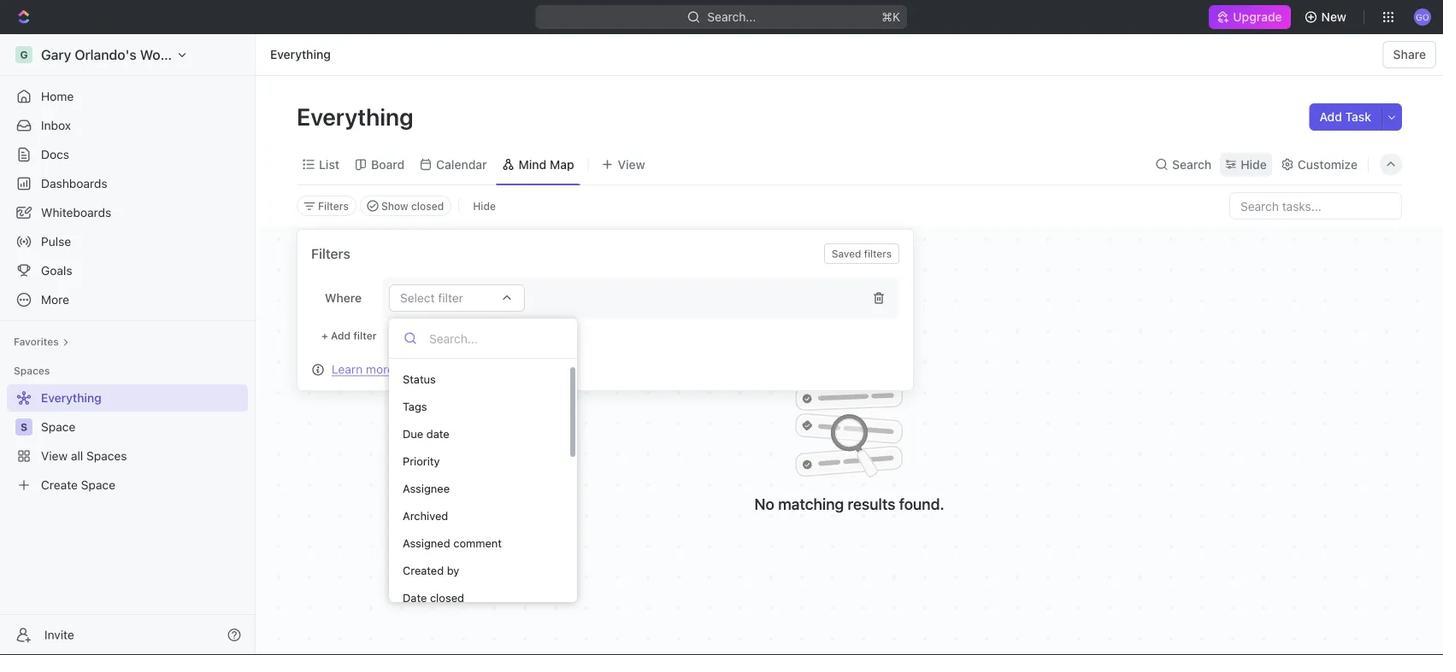 Task type: vqa. For each thing, say whether or not it's contained in the screenshot.
closed to the bottom
yes



Task type: describe. For each thing, give the bounding box(es) containing it.
status
[[403, 373, 436, 386]]

assigned
[[403, 537, 450, 550]]

map
[[550, 157, 574, 171]]

pulse
[[41, 235, 71, 249]]

+
[[322, 330, 328, 342]]

board link
[[368, 153, 405, 177]]

created by
[[403, 565, 460, 578]]

favorites
[[14, 336, 59, 348]]

everything inside everything link
[[270, 47, 331, 62]]

closed for date closed
[[430, 592, 464, 605]]

mind map
[[519, 157, 574, 171]]

tree inside sidebar navigation
[[7, 385, 248, 499]]

upgrade
[[1233, 10, 1282, 24]]

saved
[[832, 248, 861, 260]]

hide button
[[466, 196, 503, 216]]

inbox link
[[7, 112, 248, 139]]

add inside 'button'
[[1320, 110, 1342, 124]]

mind map link
[[515, 153, 574, 177]]

no matching results found.
[[754, 495, 945, 513]]

calendar link
[[433, 153, 487, 177]]

learn more about filters
[[332, 363, 464, 377]]

hide inside button
[[473, 200, 496, 212]]

about
[[397, 363, 429, 377]]

select filter button
[[389, 285, 525, 312]]

select
[[400, 291, 435, 305]]

1 horizontal spatial filters
[[864, 248, 892, 260]]

⌘k
[[882, 10, 901, 24]]

home link
[[7, 83, 248, 110]]

invite
[[44, 628, 74, 643]]

1 vertical spatial filter
[[353, 330, 377, 342]]

new
[[1322, 10, 1347, 24]]

calendar
[[436, 157, 487, 171]]

spaces
[[14, 365, 50, 377]]

0 horizontal spatial add
[[331, 330, 351, 342]]

found.
[[899, 495, 945, 513]]

date closed
[[403, 592, 464, 605]]

list
[[319, 157, 339, 171]]

dashboards
[[41, 177, 107, 191]]

upgrade link
[[1209, 5, 1291, 29]]

goals link
[[7, 257, 248, 285]]



Task type: locate. For each thing, give the bounding box(es) containing it.
filter inside dropdown button
[[438, 291, 463, 305]]

pulse link
[[7, 228, 248, 256]]

closed inside show closed button
[[411, 200, 444, 212]]

0 vertical spatial closed
[[411, 200, 444, 212]]

1 horizontal spatial filter
[[438, 291, 463, 305]]

saved filters
[[832, 248, 892, 260]]

where
[[325, 291, 362, 305]]

home
[[41, 89, 74, 103]]

date
[[427, 428, 450, 441]]

everything
[[270, 47, 331, 62], [297, 102, 419, 130]]

filters right "saved"
[[864, 248, 892, 260]]

priority
[[403, 455, 440, 468]]

hide down calendar
[[473, 200, 496, 212]]

filter
[[438, 291, 463, 305], [353, 330, 377, 342]]

results
[[848, 495, 896, 513]]

by
[[447, 565, 460, 578]]

0 horizontal spatial hide
[[473, 200, 496, 212]]

1 vertical spatial hide
[[473, 200, 496, 212]]

filters
[[318, 200, 349, 212]]

hide button
[[1220, 153, 1272, 177]]

tree
[[7, 385, 248, 499]]

closed
[[411, 200, 444, 212], [430, 592, 464, 605]]

0 vertical spatial filter
[[438, 291, 463, 305]]

customize button
[[1276, 153, 1363, 177]]

list link
[[316, 153, 339, 177]]

1 horizontal spatial hide
[[1241, 157, 1267, 171]]

add task
[[1320, 110, 1372, 124]]

select filter
[[400, 291, 463, 305]]

search button
[[1150, 153, 1217, 177]]

closed down the by
[[430, 592, 464, 605]]

board
[[371, 157, 405, 171]]

everything link
[[266, 44, 335, 65]]

archived
[[403, 510, 448, 523]]

0 vertical spatial hide
[[1241, 157, 1267, 171]]

show
[[381, 200, 408, 212]]

learn
[[332, 363, 363, 377]]

filters button
[[297, 196, 357, 216]]

due
[[403, 428, 423, 441]]

matching
[[778, 495, 844, 513]]

task
[[1346, 110, 1372, 124]]

new button
[[1298, 3, 1357, 31]]

learn more about filters link
[[332, 363, 464, 377]]

share button
[[1383, 41, 1437, 68]]

1 vertical spatial filters
[[432, 363, 464, 377]]

hide
[[1241, 157, 1267, 171], [473, 200, 496, 212]]

1 horizontal spatial add
[[1320, 110, 1342, 124]]

inbox
[[41, 118, 71, 133]]

add task button
[[1310, 103, 1382, 131]]

tags
[[403, 401, 427, 413]]

share
[[1393, 47, 1426, 62]]

0 horizontal spatial filters
[[432, 363, 464, 377]]

mind
[[519, 157, 547, 171]]

comment
[[453, 537, 502, 550]]

1 vertical spatial everything
[[297, 102, 419, 130]]

assignee
[[403, 483, 450, 496]]

add
[[1320, 110, 1342, 124], [331, 330, 351, 342]]

date
[[403, 592, 427, 605]]

whiteboards
[[41, 206, 111, 220]]

customize
[[1298, 157, 1358, 171]]

docs
[[41, 147, 69, 162]]

search...
[[708, 10, 756, 24]]

due date
[[403, 428, 450, 441]]

1 vertical spatial add
[[331, 330, 351, 342]]

0 horizontal spatial filter
[[353, 330, 377, 342]]

show closed
[[381, 200, 444, 212]]

hide right the search
[[1241, 157, 1267, 171]]

closed for show closed
[[411, 200, 444, 212]]

closed right show
[[411, 200, 444, 212]]

no
[[754, 495, 774, 513]]

goals
[[41, 264, 72, 278]]

Search... text field
[[429, 326, 563, 351]]

assigned comment
[[403, 537, 502, 550]]

Search tasks... text field
[[1230, 193, 1401, 219]]

0 vertical spatial everything
[[270, 47, 331, 62]]

filter right the select
[[438, 291, 463, 305]]

0 vertical spatial filters
[[864, 248, 892, 260]]

sidebar navigation
[[0, 34, 256, 656]]

filters right about on the left bottom of the page
[[432, 363, 464, 377]]

hide inside dropdown button
[[1241, 157, 1267, 171]]

+ add filter
[[322, 330, 377, 342]]

filters
[[864, 248, 892, 260], [432, 363, 464, 377]]

1 vertical spatial closed
[[430, 592, 464, 605]]

docs link
[[7, 141, 248, 168]]

filter up more
[[353, 330, 377, 342]]

more
[[366, 363, 394, 377]]

add left 'task'
[[1320, 110, 1342, 124]]

search
[[1172, 157, 1212, 171]]

whiteboards link
[[7, 199, 248, 227]]

add right + at bottom left
[[331, 330, 351, 342]]

dashboards link
[[7, 170, 248, 198]]

show closed button
[[360, 196, 452, 216]]

created
[[403, 565, 444, 578]]

favorites button
[[7, 332, 76, 352]]

0 vertical spatial add
[[1320, 110, 1342, 124]]



